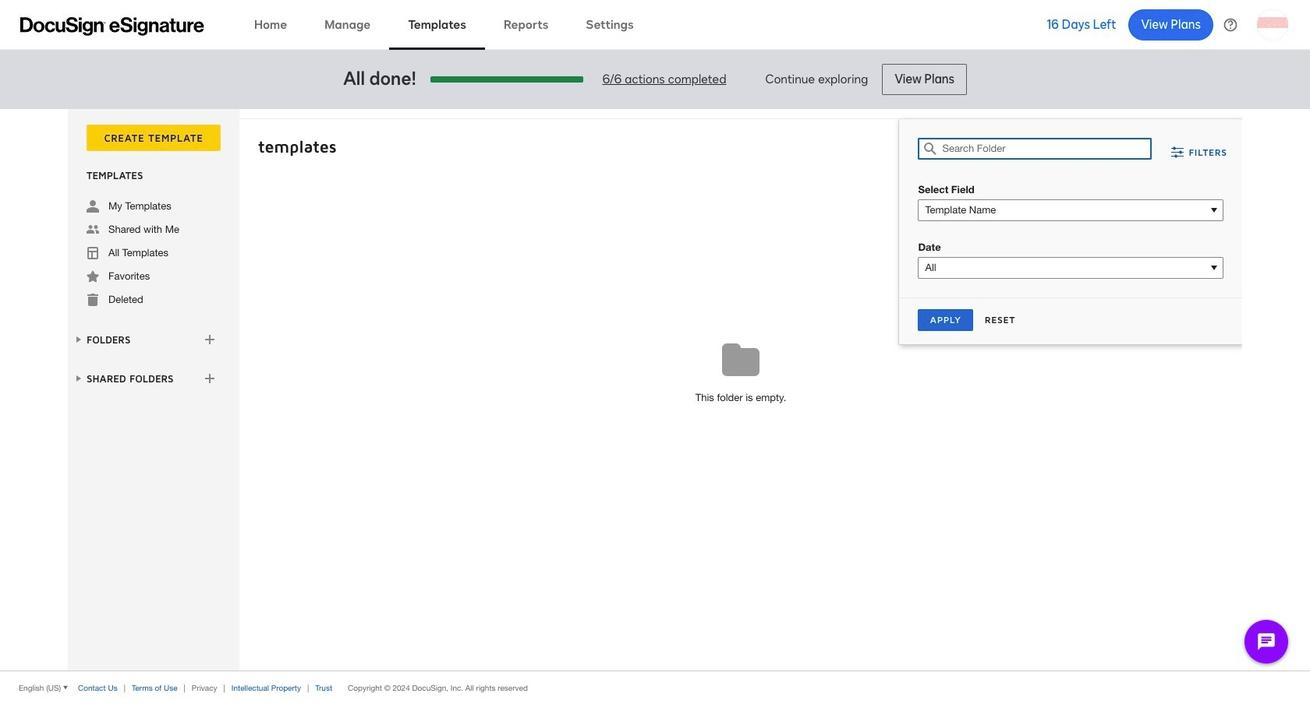 Task type: describe. For each thing, give the bounding box(es) containing it.
more info region
[[0, 671, 1310, 705]]

view shared folders image
[[73, 373, 85, 385]]

user image
[[87, 200, 99, 213]]

star filled image
[[87, 271, 99, 283]]

templates image
[[87, 247, 99, 260]]

your uploaded profile image image
[[1257, 9, 1288, 40]]



Task type: vqa. For each thing, say whether or not it's contained in the screenshot.
Search Folder TEXT BOX
yes



Task type: locate. For each thing, give the bounding box(es) containing it.
docusign esignature image
[[20, 17, 204, 35]]

secondary navigation region
[[68, 109, 1246, 671]]

trash image
[[87, 294, 99, 306]]

Search Folder text field
[[942, 139, 1151, 159]]

shared image
[[87, 224, 99, 236]]

view folders image
[[73, 334, 85, 346]]



